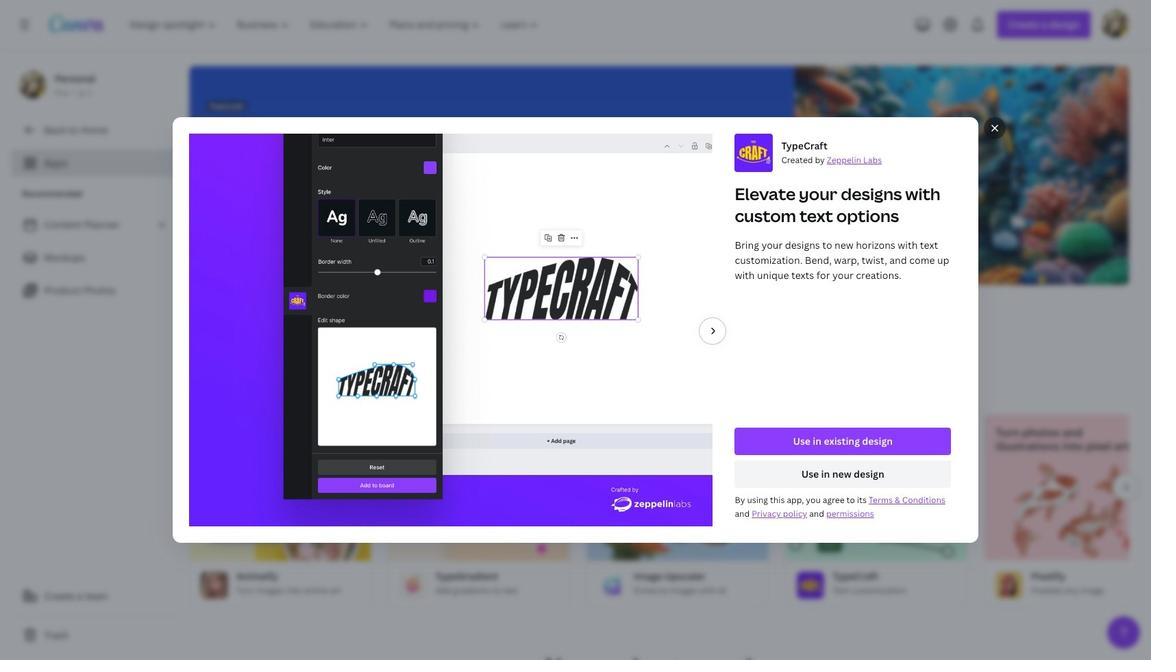 Task type: describe. For each thing, give the bounding box(es) containing it.
animeify image
[[201, 572, 228, 599]]

typecraft image
[[797, 572, 825, 599]]

Input field to search for apps search field
[[217, 297, 427, 323]]

0 vertical spatial image upscaler image
[[587, 464, 768, 561]]

0 vertical spatial pixelify image
[[985, 464, 1151, 561]]

1 vertical spatial image upscaler image
[[598, 572, 626, 599]]

1 vertical spatial pixelify image
[[996, 572, 1023, 599]]



Task type: locate. For each thing, give the bounding box(es) containing it.
animeify image
[[190, 464, 371, 561]]

typecraft image
[[786, 464, 967, 561]]

list
[[11, 211, 178, 304]]

pixelify image
[[985, 464, 1151, 561], [996, 572, 1023, 599]]

typegradient image
[[389, 464, 570, 561]]

an image with a cursor next to a text box containing the prompt "a cat going scuba diving" to generate an image. the generated image of a cat doing scuba diving is behind the text box. image
[[740, 66, 1130, 285]]

typegradient image
[[400, 572, 427, 599]]

top level navigation element
[[121, 11, 551, 38]]

image upscaler image
[[587, 464, 768, 561], [598, 572, 626, 599]]



Task type: vqa. For each thing, say whether or not it's contained in the screenshot.
TypeCraft image
yes



